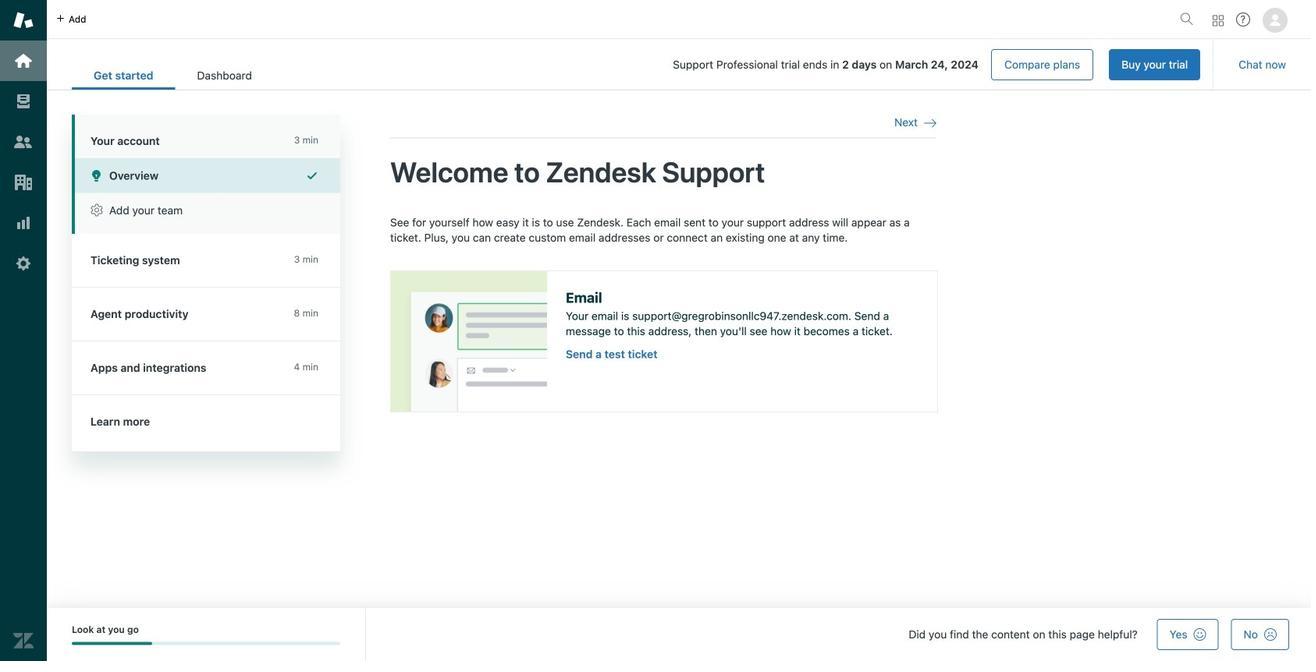 Task type: locate. For each thing, give the bounding box(es) containing it.
zendesk image
[[13, 631, 34, 652]]

organizations image
[[13, 172, 34, 193]]

example of email conversation inside of the ticketing system and the customer is asking the agent about reimbursement policy. image
[[391, 271, 547, 412]]

tab
[[175, 61, 274, 90]]

heading
[[72, 115, 340, 158]]

progress bar
[[72, 643, 340, 646]]

zendesk products image
[[1213, 15, 1224, 26]]

tab list
[[72, 61, 274, 90]]

zendesk support image
[[13, 10, 34, 30]]

main element
[[0, 0, 47, 662]]

get help image
[[1236, 12, 1250, 27]]



Task type: describe. For each thing, give the bounding box(es) containing it.
get started image
[[13, 51, 34, 71]]

customers image
[[13, 132, 34, 152]]

reporting image
[[13, 213, 34, 233]]

views image
[[13, 91, 34, 112]]

admin image
[[13, 254, 34, 274]]

March 24, 2024 text field
[[895, 58, 979, 71]]



Task type: vqa. For each thing, say whether or not it's contained in the screenshot.
progress bar
yes



